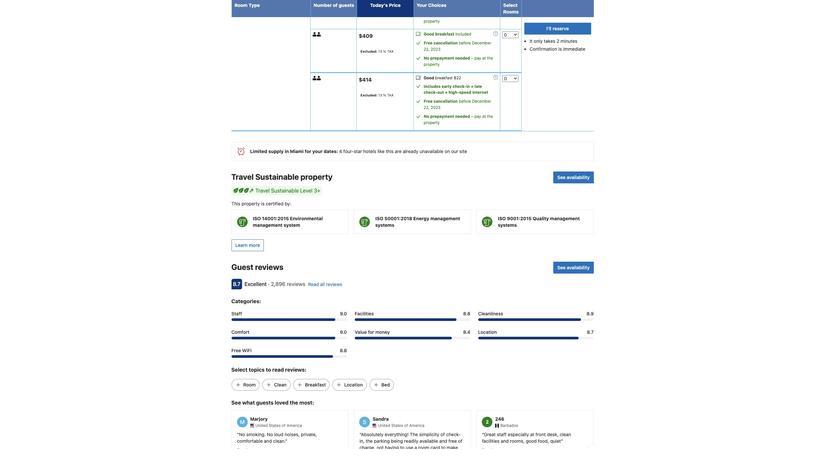 Task type: locate. For each thing, give the bounding box(es) containing it.
2 no prepayment needed from the top
[[424, 56, 470, 61]]

read all reviews
[[308, 282, 342, 287]]

" inside "" no smoking. no loud noises, private, comfortable and clean."
[[237, 432, 239, 438]]

1 horizontal spatial united states of america
[[378, 423, 425, 428]]

reviews inside guest reviews element
[[255, 263, 284, 272]]

type
[[249, 2, 260, 8]]

2 vertical spatial %
[[383, 93, 387, 97]]

is
[[559, 46, 562, 52], [261, 201, 265, 207]]

and inside "" no smoking. no loud noises, private, comfortable and clean."
[[264, 439, 272, 444]]

3 13 from the top
[[379, 93, 382, 97]]

4
[[339, 149, 342, 154]]

1 horizontal spatial "
[[561, 439, 564, 444]]

before down included
[[459, 41, 471, 46]]

read
[[308, 282, 319, 287]]

in up speed in the top of the page
[[467, 84, 470, 89]]

2 prepayment from the top
[[431, 56, 455, 61]]

9.0 for staff
[[340, 311, 347, 317]]

select up rooms
[[504, 2, 518, 8]]

most:
[[300, 400, 314, 406]]

excluded: 13 % tax
[[361, 6, 394, 10], [361, 49, 394, 53], [361, 93, 394, 97]]

states
[[269, 423, 281, 428], [392, 423, 404, 428]]

reviews up ·
[[255, 263, 284, 272]]

0 vertical spatial free cancellation
[[424, 41, 458, 46]]

0 horizontal spatial management
[[253, 223, 283, 228]]

0 horizontal spatial select
[[232, 367, 248, 373]]

pay
[[475, 13, 482, 17], [475, 56, 482, 61], [475, 114, 482, 119]]

0 vertical spatial breakfast
[[436, 32, 455, 37]]

1 vertical spatial prepayment
[[431, 56, 455, 61]]

select rooms
[[504, 2, 519, 15]]

8.9
[[587, 311, 594, 317]]

select left topics
[[232, 367, 248, 373]]

9.0 left facilities
[[340, 311, 347, 317]]

1 vertical spatial check-
[[424, 90, 438, 95]]

iso down this property is certified by:
[[253, 216, 261, 222]]

free left wifi
[[232, 348, 241, 354]]

united states of america up loud
[[256, 423, 302, 428]]

availability
[[567, 175, 590, 180], [567, 265, 590, 271]]

2 united from the left
[[378, 423, 391, 428]]

guests right what
[[256, 400, 274, 406]]

like
[[378, 149, 385, 154]]

1 vertical spatial see availability
[[558, 265, 590, 271]]

0 horizontal spatial states
[[269, 423, 281, 428]]

3 prepayment from the top
[[431, 114, 455, 119]]

– pay at the property up $22
[[424, 56, 493, 67]]

prepayment down out
[[431, 114, 455, 119]]

1 cancellation from the top
[[434, 41, 458, 46]]

noises,
[[285, 432, 300, 438]]

1 see availability button from the top
[[554, 172, 594, 184]]

quality
[[533, 216, 549, 222]]

2 vertical spatial – pay at the property
[[424, 114, 493, 125]]

1 horizontal spatial select
[[504, 2, 518, 8]]

3 tax from the top
[[388, 93, 394, 97]]

2023 down out
[[431, 105, 441, 110]]

staff
[[232, 311, 242, 317]]

1 horizontal spatial guests
[[339, 2, 354, 8]]

united down sandra
[[378, 423, 391, 428]]

free down good breakfast included
[[424, 41, 433, 46]]

2 states from the left
[[392, 423, 404, 428]]

good down your choices
[[424, 32, 435, 37]]

13 for $414
[[379, 93, 382, 97]]

for right value on the bottom of the page
[[368, 330, 374, 335]]

united states of america down sandra
[[378, 423, 425, 428]]

1 vertical spatial sustainable
[[271, 188, 299, 194]]

in inside includes early check-in + late check-out + high-speed internet
[[467, 84, 470, 89]]

1 before from the top
[[459, 0, 471, 2]]

of
[[333, 2, 338, 8], [282, 423, 286, 428], [405, 423, 408, 428]]

1 breakfast from the top
[[436, 32, 455, 37]]

level
[[300, 188, 313, 194]]

1 vertical spatial 2
[[486, 420, 489, 425]]

2 " from the left
[[561, 439, 564, 444]]

tax
[[388, 6, 394, 10], [388, 49, 394, 53], [388, 93, 394, 97]]

2 2023 from the top
[[431, 47, 441, 52]]

1 vertical spatial good
[[424, 76, 435, 80]]

2 vertical spatial december
[[472, 99, 492, 104]]

1 america from the left
[[287, 423, 302, 428]]

desk,
[[547, 432, 559, 438]]

rooms,
[[510, 439, 525, 444]]

management down 14001:2015
[[253, 223, 283, 228]]

no up comfortable on the bottom of the page
[[239, 432, 245, 438]]

2 iso from the left
[[376, 216, 384, 222]]

select inside select rooms
[[504, 2, 518, 8]]

travel up this property is certified by:
[[256, 188, 270, 194]]

2 vertical spatial 2023
[[431, 105, 441, 110]]

2 excluded: from the top
[[361, 49, 378, 53]]

breakfast left included
[[436, 32, 455, 37]]

3 no prepayment needed from the top
[[424, 114, 470, 119]]

1 pay from the top
[[475, 13, 482, 17]]

1 " from the left
[[237, 432, 239, 438]]

1 vertical spatial +
[[445, 90, 448, 95]]

are
[[395, 149, 402, 154]]

1 horizontal spatial 8.7
[[587, 330, 594, 335]]

check- down includes
[[424, 90, 438, 95]]

0 horizontal spatial iso
[[253, 216, 261, 222]]

and left clean.
[[264, 439, 272, 444]]

early
[[442, 84, 452, 89]]

travel
[[232, 172, 254, 182], [256, 188, 270, 194]]

0 horizontal spatial america
[[287, 423, 302, 428]]

2 and from the left
[[501, 439, 509, 444]]

2 see availability button from the top
[[554, 262, 594, 274]]

guests for what
[[256, 400, 274, 406]]

management right quality
[[551, 216, 580, 222]]

systems down the 9001:2015
[[498, 223, 517, 228]]

2023 right your
[[431, 4, 441, 9]]

1 horizontal spatial reviews
[[287, 282, 306, 287]]

3 22, from the top
[[424, 105, 430, 110]]

systems
[[376, 223, 395, 228], [498, 223, 517, 228]]

sustainable up travel sustainable level 3+
[[256, 172, 299, 182]]

this
[[386, 149, 394, 154]]

2 vertical spatial –
[[471, 114, 474, 119]]

united states of america image for sandra
[[373, 424, 377, 428]]

your
[[313, 149, 323, 154]]

0 vertical spatial availability
[[567, 175, 590, 180]]

0 vertical spatial before
[[459, 0, 471, 2]]

united states of america image up smoking.
[[250, 424, 254, 428]]

room down topics
[[243, 382, 256, 388]]

0 vertical spatial cancellation
[[434, 41, 458, 46]]

1 united states of america image from the left
[[250, 424, 254, 428]]

0 vertical spatial see availability button
[[554, 172, 594, 184]]

1 vertical spatial 8.8
[[340, 348, 347, 354]]

unavailable
[[420, 149, 444, 154]]

+ right out
[[445, 90, 448, 95]]

location
[[479, 330, 497, 335], [345, 382, 363, 388]]

see availability button for travel sustainable property
[[554, 172, 594, 184]]

needed up included
[[456, 13, 470, 17]]

1 availability from the top
[[567, 175, 590, 180]]

0 vertical spatial select
[[504, 2, 518, 8]]

good breakfast $22
[[424, 76, 461, 80]]

" down noises,
[[285, 439, 288, 444]]

room left type
[[235, 2, 248, 8]]

22,
[[424, 4, 430, 9], [424, 47, 430, 52], [424, 105, 430, 110]]

2 excluded: 13 % tax from the top
[[361, 49, 394, 53]]

2 " from the left
[[360, 432, 361, 438]]

0 horizontal spatial and
[[264, 439, 272, 444]]

and down staff
[[501, 439, 509, 444]]

free cancellation down good breakfast included
[[424, 41, 458, 46]]

no prepayment needed down choices
[[424, 13, 470, 17]]

0 vertical spatial for
[[305, 149, 311, 154]]

8.7
[[233, 282, 241, 287], [587, 330, 594, 335]]

– pay at the property up included
[[424, 13, 493, 24]]

united states of america image
[[250, 424, 254, 428], [373, 424, 377, 428]]

see availability button for guest reviews
[[554, 262, 594, 274]]

2 tax from the top
[[388, 49, 394, 53]]

iso left 50001:2018
[[376, 216, 384, 222]]

limited
[[250, 149, 267, 154]]

22, down includes
[[424, 105, 430, 110]]

0 horizontal spatial united states of america image
[[250, 424, 254, 428]]

" for " great staff especially at front desk, clean facilities and rooms, good food, quiet
[[482, 432, 484, 438]]

free
[[424, 41, 433, 46], [424, 99, 433, 104], [232, 348, 241, 354]]

0 vertical spatial needed
[[456, 13, 470, 17]]

1 horizontal spatial of
[[333, 2, 338, 8]]

systems inside iso 9001:2015 quality management systems
[[498, 223, 517, 228]]

your
[[417, 2, 427, 8]]

0 vertical spatial see
[[558, 175, 566, 180]]

no prepayment needed
[[424, 13, 470, 17], [424, 56, 470, 61], [424, 114, 470, 119]]

1 horizontal spatial +
[[471, 84, 474, 89]]

9.0
[[340, 311, 347, 317], [340, 330, 347, 335]]

is left certified
[[261, 201, 265, 207]]

united states of america image down sandra
[[373, 424, 377, 428]]

reviews right all
[[326, 282, 342, 287]]

2 13 from the top
[[379, 49, 382, 53]]

1 vertical spatial – pay at the property
[[424, 56, 493, 67]]

prepayment up good breakfast $22
[[431, 56, 455, 61]]

property down your choices
[[424, 19, 440, 24]]

before december 22, 2023 down high-
[[424, 99, 492, 110]]

property up 3+
[[301, 172, 333, 182]]

0 horizontal spatial location
[[345, 382, 363, 388]]

facilities
[[355, 311, 374, 317]]

1 horizontal spatial is
[[559, 46, 562, 52]]

8.7 down guest
[[233, 282, 241, 287]]

excluded: down $409 at the left top of the page
[[361, 49, 378, 53]]

bed
[[382, 382, 390, 388]]

front
[[536, 432, 546, 438]]

on
[[445, 149, 450, 154]]

0 vertical spatial 8.8
[[464, 311, 471, 317]]

3 december from the top
[[472, 99, 492, 104]]

internet
[[473, 90, 489, 95]]

takes
[[544, 38, 556, 44]]

before
[[459, 0, 471, 2], [459, 41, 471, 46], [459, 99, 471, 104]]

0 vertical spatial 2023
[[431, 4, 441, 9]]

guests
[[339, 2, 354, 8], [256, 400, 274, 406]]

iso 14001:2015 environmental management system
[[253, 216, 323, 228]]

1 needed from the top
[[456, 13, 470, 17]]

0 horizontal spatial reviews
[[255, 263, 284, 272]]

1 vertical spatial breakfast
[[436, 76, 453, 80]]

travel for travel sustainable property
[[232, 172, 254, 182]]

3 excluded: 13 % tax from the top
[[361, 93, 394, 97]]

staff 9.0 meter
[[232, 319, 347, 321]]

1 horizontal spatial travel
[[256, 188, 270, 194]]

property right this
[[242, 201, 260, 207]]

before down speed in the top of the page
[[459, 99, 471, 104]]

1 no prepayment needed from the top
[[424, 13, 470, 17]]

location left bed
[[345, 382, 363, 388]]

systems for 9001:2015
[[498, 223, 517, 228]]

1 horizontal spatial united
[[378, 423, 391, 428]]

13 for $409
[[379, 49, 382, 53]]

loved
[[275, 400, 289, 406]]

2
[[557, 38, 560, 44], [486, 420, 489, 425]]

of for marjory
[[282, 423, 286, 428]]

sustainable
[[256, 172, 299, 182], [271, 188, 299, 194]]

occupancy image
[[313, 76, 317, 80]]

2 good from the top
[[424, 76, 435, 80]]

location down cleanliness
[[479, 330, 497, 335]]

2 vertical spatial needed
[[456, 114, 470, 119]]

2,896
[[271, 282, 286, 287]]

more
[[249, 243, 260, 248]]

– pay at the property
[[424, 13, 493, 24], [424, 56, 493, 67], [424, 114, 493, 125]]

2 availability from the top
[[567, 265, 590, 271]]

1 9.0 from the top
[[340, 311, 347, 317]]

2 united states of america image from the left
[[373, 424, 377, 428]]

1 horizontal spatial for
[[368, 330, 374, 335]]

2 america from the left
[[410, 423, 425, 428]]

0 horizontal spatial systems
[[376, 223, 395, 228]]

2 pay from the top
[[475, 56, 482, 61]]

before right choices
[[459, 0, 471, 2]]

1 vertical spatial see
[[558, 265, 566, 271]]

1 see availability from the top
[[558, 175, 590, 180]]

" down clean on the bottom right
[[561, 439, 564, 444]]

0 vertical spatial 22,
[[424, 4, 430, 9]]

–
[[471, 13, 474, 17], [471, 56, 474, 61], [471, 114, 474, 119]]

no prepayment needed down out
[[424, 114, 470, 119]]

0 horizontal spatial united states of america
[[256, 423, 302, 428]]

3 % from the top
[[383, 93, 387, 97]]

1 tax from the top
[[388, 6, 394, 10]]

management inside iso 14001:2015 environmental management system
[[253, 223, 283, 228]]

excluded: 13 % tax down $409 at the left top of the page
[[361, 49, 394, 53]]

– up included
[[471, 13, 474, 17]]

i'll reserve
[[547, 26, 569, 31]]

quiet
[[551, 439, 561, 444]]

2023 down good breakfast included
[[431, 47, 441, 52]]

guest
[[232, 263, 254, 272]]

rated excellent element
[[245, 282, 267, 287]]

0 vertical spatial excluded: 13 % tax
[[361, 6, 394, 10]]

1 vertical spatial location
[[345, 382, 363, 388]]

excluded: left price
[[361, 6, 378, 10]]

reviews
[[255, 263, 284, 272], [287, 282, 306, 287], [326, 282, 342, 287]]

cancellation down good breakfast included
[[434, 41, 458, 46]]

1 horizontal spatial check-
[[453, 84, 467, 89]]

0 vertical spatial check-
[[453, 84, 467, 89]]

today's price
[[370, 2, 401, 8]]

learn
[[236, 243, 248, 248]]

0 vertical spatial 2
[[557, 38, 560, 44]]

0 vertical spatial december
[[472, 0, 492, 2]]

excluded: for $414
[[361, 93, 378, 97]]

0 vertical spatial before december 22, 2023
[[424, 0, 492, 9]]

1 vertical spatial 9.0
[[340, 330, 347, 335]]

2 % from the top
[[383, 49, 387, 53]]

1 vertical spatial 2023
[[431, 47, 441, 52]]

2 – pay at the property from the top
[[424, 56, 493, 67]]

1 % from the top
[[383, 6, 387, 10]]

" for private,
[[285, 439, 288, 444]]

0 vertical spatial 13
[[379, 6, 382, 10]]

breakfast
[[436, 32, 455, 37], [436, 76, 453, 80]]

1 vertical spatial room
[[243, 382, 256, 388]]

8.8
[[464, 311, 471, 317], [340, 348, 347, 354]]

see for guest reviews
[[558, 265, 566, 271]]

before december 22, 2023 up included
[[424, 0, 492, 9]]

occupancy image
[[313, 32, 317, 37], [317, 32, 321, 37], [317, 76, 321, 80]]

free down includes
[[424, 99, 433, 104]]

2 inside "this is a carousel with rotating slides. it displays featured reviews of the property. use the next and previous buttons to navigate." region
[[486, 420, 489, 425]]

iso inside iso 50001:2018 energy management systems
[[376, 216, 384, 222]]

good
[[424, 32, 435, 37], [424, 76, 435, 80]]

– down speed in the top of the page
[[471, 114, 474, 119]]

1 horizontal spatial america
[[410, 423, 425, 428]]

1 vertical spatial pay
[[475, 56, 482, 61]]

– down included
[[471, 56, 474, 61]]

22, right price
[[424, 4, 430, 9]]

1 horizontal spatial 2
[[557, 38, 560, 44]]

2 horizontal spatial iso
[[498, 216, 506, 222]]

3 excluded: from the top
[[361, 93, 378, 97]]

iso left the 9001:2015
[[498, 216, 506, 222]]

systems down 50001:2018
[[376, 223, 395, 228]]

iso inside iso 14001:2015 environmental management system
[[253, 216, 261, 222]]

scored 8.7 element
[[232, 279, 242, 290]]

cancellation down out
[[434, 99, 458, 104]]

learn more
[[236, 243, 260, 248]]

2 see availability from the top
[[558, 265, 590, 271]]

comfortable
[[237, 439, 263, 444]]

3 iso from the left
[[498, 216, 506, 222]]

four-
[[344, 149, 354, 154]]

money
[[376, 330, 390, 335]]

1 systems from the left
[[376, 223, 395, 228]]

excluded: 13 % tax down $414
[[361, 93, 394, 97]]

see for travel sustainable property
[[558, 175, 566, 180]]

of for sandra
[[405, 423, 408, 428]]

reviews left read
[[287, 282, 306, 287]]

0 vertical spatial no prepayment needed
[[424, 13, 470, 17]]

2 vertical spatial see
[[232, 400, 241, 406]]

needed down speed in the top of the page
[[456, 114, 470, 119]]

management inside iso 50001:2018 energy management systems
[[431, 216, 461, 222]]

2 vertical spatial excluded:
[[361, 93, 378, 97]]

1 horizontal spatial in
[[467, 84, 470, 89]]

travel up this
[[232, 172, 254, 182]]

2 vertical spatial prepayment
[[431, 114, 455, 119]]

guest reviews
[[232, 263, 284, 272]]

" inside " great staff especially at front desk, clean facilities and rooms, good food, quiet
[[482, 432, 484, 438]]

2 systems from the left
[[498, 223, 517, 228]]

2 united states of america from the left
[[378, 423, 425, 428]]

no prepayment needed up good breakfast $22
[[424, 56, 470, 61]]

check- up high-
[[453, 84, 467, 89]]

tax for $414
[[388, 93, 394, 97]]

0 horizontal spatial in
[[285, 149, 289, 154]]

1 vertical spatial travel
[[256, 188, 270, 194]]

0 horizontal spatial guests
[[256, 400, 274, 406]]

united
[[256, 423, 268, 428], [378, 423, 391, 428]]

3 before december 22, 2023 from the top
[[424, 99, 492, 110]]

1 horizontal spatial 8.8
[[464, 311, 471, 317]]

1 iso from the left
[[253, 216, 261, 222]]

0 vertical spatial – pay at the property
[[424, 13, 493, 24]]

1 and from the left
[[264, 439, 272, 444]]

2 right takes
[[557, 38, 560, 44]]

free cancellation down out
[[424, 99, 458, 104]]

1 vertical spatial december
[[472, 41, 492, 46]]

1 horizontal spatial location
[[479, 330, 497, 335]]

good up includes
[[424, 76, 435, 80]]

location 8.7 meter
[[479, 337, 594, 340]]

facilities 8.8 meter
[[355, 319, 471, 321]]

% for $409
[[383, 49, 387, 53]]

select for select topics to read reviews:
[[232, 367, 248, 373]]

in left miami
[[285, 149, 289, 154]]

management inside iso 9001:2015 quality management systems
[[551, 216, 580, 222]]

united down marjory
[[256, 423, 268, 428]]

1 good from the top
[[424, 32, 435, 37]]

9.0 left value on the bottom of the page
[[340, 330, 347, 335]]

good
[[526, 439, 537, 444]]

america
[[287, 423, 302, 428], [410, 423, 425, 428]]

0 vertical spatial is
[[559, 46, 562, 52]]

and inside " great staff especially at front desk, clean facilities and rooms, good food, quiet
[[501, 439, 509, 444]]

property
[[424, 19, 440, 24], [424, 62, 440, 67], [424, 120, 440, 125], [301, 172, 333, 182], [242, 201, 260, 207]]

systems inside iso 50001:2018 energy management systems
[[376, 223, 395, 228]]

1 united states of america from the left
[[256, 423, 302, 428]]

14001:2015
[[262, 216, 289, 222]]

1 vertical spatial –
[[471, 56, 474, 61]]

for left your
[[305, 149, 311, 154]]

2 left "barbados" image
[[486, 420, 489, 425]]

+ left late
[[471, 84, 474, 89]]

2 22, from the top
[[424, 47, 430, 52]]

sustainable for property
[[256, 172, 299, 182]]

prepayment down choices
[[431, 13, 455, 17]]

1 vertical spatial is
[[261, 201, 265, 207]]

is down the minutes
[[559, 46, 562, 52]]

travel for travel sustainable level 3+
[[256, 188, 270, 194]]

before december 22, 2023
[[424, 0, 492, 9], [424, 41, 492, 52], [424, 99, 492, 110]]

0 horizontal spatial of
[[282, 423, 286, 428]]

united states of america for sandra
[[378, 423, 425, 428]]

iso inside iso 9001:2015 quality management systems
[[498, 216, 506, 222]]

2 vertical spatial before
[[459, 99, 471, 104]]

breakfast up early
[[436, 76, 453, 80]]

free wifi
[[232, 348, 252, 354]]

0 vertical spatial see availability
[[558, 175, 590, 180]]

select topics to read reviews:
[[232, 367, 307, 373]]

3 " from the left
[[482, 432, 484, 438]]

0 vertical spatial prepayment
[[431, 13, 455, 17]]

excluded: 13 % tax for $409
[[361, 49, 394, 53]]

guests right the number
[[339, 2, 354, 8]]

1 united from the left
[[256, 423, 268, 428]]

3 – from the top
[[471, 114, 474, 119]]

excluded: 13 % tax up $409 at the left top of the page
[[361, 6, 394, 10]]

2 horizontal spatial management
[[551, 216, 580, 222]]

2 9.0 from the top
[[340, 330, 347, 335]]

excluded: for $409
[[361, 49, 378, 53]]

sustainable up by:
[[271, 188, 299, 194]]

more details on meals and payment options image
[[494, 75, 499, 80]]

i'll reserve button
[[525, 23, 592, 35]]

13
[[379, 6, 382, 10], [379, 49, 382, 53], [379, 93, 382, 97]]

– pay at the property down high-
[[424, 114, 493, 125]]

1 horizontal spatial management
[[431, 216, 461, 222]]

management for iso 50001:2018 energy management systems
[[431, 216, 461, 222]]

1 " from the left
[[285, 439, 288, 444]]

choices
[[429, 2, 447, 8]]

sustainable for level
[[271, 188, 299, 194]]

1 horizontal spatial systems
[[498, 223, 517, 228]]

0 vertical spatial pay
[[475, 13, 482, 17]]

1 states from the left
[[269, 423, 281, 428]]

no left loud
[[267, 432, 273, 438]]

cancellation
[[434, 41, 458, 46], [434, 99, 458, 104]]

2 vertical spatial pay
[[475, 114, 482, 119]]

0 vertical spatial sustainable
[[256, 172, 299, 182]]

8.7 down 8.9
[[587, 330, 594, 335]]

1 vertical spatial select
[[232, 367, 248, 373]]

1 vertical spatial guests
[[256, 400, 274, 406]]

wifi
[[242, 348, 252, 354]]

2 vertical spatial 22,
[[424, 105, 430, 110]]

2 breakfast from the top
[[436, 76, 453, 80]]

excluded: down $414
[[361, 93, 378, 97]]

0 vertical spatial 9.0
[[340, 311, 347, 317]]

before december 22, 2023 down included
[[424, 41, 492, 52]]

states for marjory
[[269, 423, 281, 428]]

" for "
[[360, 432, 361, 438]]

iso for iso 9001:2015 quality management systems
[[498, 216, 506, 222]]

systems for 50001:2018
[[376, 223, 395, 228]]



Task type: describe. For each thing, give the bounding box(es) containing it.
room for room
[[243, 382, 256, 388]]

see what guests loved the most:
[[232, 400, 314, 406]]

united states of america image for marjory
[[250, 424, 254, 428]]

it
[[530, 38, 533, 44]]

included
[[456, 32, 472, 37]]

breakfast
[[305, 382, 326, 388]]

good breakfast included
[[424, 32, 472, 37]]

topics
[[249, 367, 265, 373]]

2 cancellation from the top
[[434, 99, 458, 104]]

categories:
[[232, 299, 261, 305]]

246
[[496, 417, 505, 422]]

value for money 8.4 meter
[[355, 337, 471, 340]]

sandra
[[373, 417, 389, 422]]

all
[[320, 282, 325, 287]]

1 2023 from the top
[[431, 4, 441, 9]]

already
[[403, 149, 419, 154]]

select for select rooms
[[504, 2, 518, 8]]

9.0 for comfort
[[340, 330, 347, 335]]

states for sandra
[[392, 423, 404, 428]]

number of guests
[[314, 2, 354, 8]]

$414
[[359, 77, 372, 83]]

management for iso 14001:2015 environmental management system
[[253, 223, 283, 228]]

number
[[314, 2, 332, 8]]

availability for guest reviews
[[567, 265, 590, 271]]

3 2023 from the top
[[431, 105, 441, 110]]

excluded: 13 % tax for $414
[[361, 93, 394, 97]]

0 vertical spatial location
[[479, 330, 497, 335]]

guest reviews element
[[232, 262, 551, 273]]

this is a carousel with rotating slides. it displays featured reviews of the property. use the next and previous buttons to navigate. region
[[226, 408, 599, 450]]

includes early check-in + late check-out + high-speed internet
[[424, 84, 489, 95]]

occupancy image for $414
[[317, 76, 321, 80]]

site
[[460, 149, 467, 154]]

breakfast for $414
[[436, 76, 453, 80]]

1 vertical spatial for
[[368, 330, 374, 335]]

miami
[[290, 149, 304, 154]]

hotels
[[364, 149, 377, 154]]

clean.
[[273, 439, 285, 444]]

1 – pay at the property from the top
[[424, 13, 493, 24]]

what
[[242, 400, 255, 406]]

8.8 for free wifi
[[340, 348, 347, 354]]

3 – pay at the property from the top
[[424, 114, 493, 125]]

3 before from the top
[[459, 99, 471, 104]]

1 prepayment from the top
[[431, 13, 455, 17]]

see availability for guest reviews
[[558, 265, 590, 271]]

room for room type
[[235, 2, 248, 8]]

guests for of
[[339, 2, 354, 8]]

2 horizontal spatial reviews
[[326, 282, 342, 287]]

value for money
[[355, 330, 390, 335]]

clean
[[274, 382, 287, 388]]

3+
[[314, 188, 321, 194]]

certified
[[266, 201, 284, 207]]

% for $414
[[383, 93, 387, 97]]

" no smoking. no loud noises, private, comfortable and clean.
[[237, 432, 317, 444]]

private,
[[301, 432, 317, 438]]

travel sustainable property
[[232, 172, 333, 182]]

clean
[[560, 432, 572, 438]]

2 vertical spatial free
[[232, 348, 241, 354]]

2 inside it only takes 2 minutes confirmation is immediate
[[557, 38, 560, 44]]

excellent · 2,896 reviews
[[245, 282, 306, 287]]

environmental
[[290, 216, 323, 222]]

system
[[284, 223, 300, 228]]

1 vertical spatial 8.7
[[587, 330, 594, 335]]

out
[[438, 90, 444, 95]]

comfort 9.0 meter
[[232, 337, 347, 340]]

late
[[475, 84, 482, 89]]

0 vertical spatial +
[[471, 84, 474, 89]]

1 – from the top
[[471, 13, 474, 17]]

1 13 from the top
[[379, 6, 382, 10]]

confirmation
[[530, 46, 558, 52]]

star
[[354, 149, 362, 154]]

property up good breakfast $22
[[424, 62, 440, 67]]

dates:
[[324, 149, 338, 154]]

no down includes
[[424, 114, 430, 119]]

to
[[266, 367, 271, 373]]

marjory
[[250, 417, 268, 422]]

iso 50001:2018 energy management systems
[[376, 216, 461, 228]]

2 before december 22, 2023 from the top
[[424, 41, 492, 52]]

this property is certified by:
[[232, 201, 291, 207]]

room type
[[235, 2, 260, 8]]

review categories element
[[232, 298, 261, 306]]

occupancy image for $409
[[317, 32, 321, 37]]

learn more button
[[232, 240, 264, 252]]

barbados image
[[496, 424, 500, 428]]

" for desk,
[[561, 439, 564, 444]]

0 horizontal spatial for
[[305, 149, 311, 154]]

8.4
[[464, 330, 471, 335]]

loud
[[274, 432, 284, 438]]

is inside it only takes 2 minutes confirmation is immediate
[[559, 46, 562, 52]]

iso for iso 14001:2015 environmental management system
[[253, 216, 261, 222]]

0 vertical spatial free
[[424, 41, 433, 46]]

3 needed from the top
[[456, 114, 470, 119]]

today's
[[370, 2, 388, 8]]

limited supply in miami for your dates: 4 four-star hotels like this are already unavailable on our site
[[250, 149, 467, 154]]

our
[[452, 149, 459, 154]]

3 pay from the top
[[475, 114, 482, 119]]

america for sandra
[[410, 423, 425, 428]]

management for iso 9001:2015 quality management systems
[[551, 216, 580, 222]]

$409
[[359, 33, 373, 39]]

2 – from the top
[[471, 56, 474, 61]]

excellent
[[245, 282, 267, 287]]

$22
[[454, 76, 461, 80]]

high-
[[449, 90, 460, 95]]

9001:2015
[[507, 216, 532, 222]]

iso for iso 50001:2018 energy management systems
[[376, 216, 384, 222]]

0 horizontal spatial check-
[[424, 90, 438, 95]]

reviews:
[[285, 367, 307, 373]]

smoking.
[[247, 432, 266, 438]]

availability for travel sustainable property
[[567, 175, 590, 180]]

at inside " great staff especially at front desk, clean facilities and rooms, good food, quiet
[[531, 432, 535, 438]]

united states of america for marjory
[[256, 423, 302, 428]]

cleanliness 8.9 meter
[[479, 319, 594, 321]]

travel sustainable level 3+
[[256, 188, 321, 194]]

no down your
[[424, 13, 430, 17]]

2 before from the top
[[459, 41, 471, 46]]

1 before december 22, 2023 from the top
[[424, 0, 492, 9]]

1 22, from the top
[[424, 4, 430, 9]]

only
[[534, 38, 543, 44]]

food,
[[538, 439, 549, 444]]

property up unavailable
[[424, 120, 440, 125]]

america for marjory
[[287, 423, 302, 428]]

1 free cancellation from the top
[[424, 41, 458, 46]]

good for $409
[[424, 32, 435, 37]]

more details on meals and payment options image
[[494, 31, 499, 36]]

cleanliness
[[479, 311, 504, 317]]

barbados
[[501, 423, 519, 428]]

immediate
[[564, 46, 586, 52]]

" great staff especially at front desk, clean facilities and rooms, good food, quiet
[[482, 432, 572, 444]]

0 horizontal spatial 8.7
[[233, 282, 241, 287]]

no up good breakfast $22
[[424, 56, 430, 61]]

8.8 for facilities
[[464, 311, 471, 317]]

0 horizontal spatial +
[[445, 90, 448, 95]]

1 vertical spatial in
[[285, 149, 289, 154]]

good for $414
[[424, 76, 435, 80]]

1 excluded: 13 % tax from the top
[[361, 6, 394, 10]]

2 needed from the top
[[456, 56, 470, 61]]

this
[[232, 201, 241, 207]]

50001:2018
[[385, 216, 413, 222]]

your choices
[[417, 2, 447, 8]]

see availability for travel sustainable property
[[558, 175, 590, 180]]

minutes
[[561, 38, 578, 44]]

tax for $409
[[388, 49, 394, 53]]

speed
[[460, 90, 472, 95]]

2 free cancellation from the top
[[424, 99, 458, 104]]

staff
[[497, 432, 507, 438]]

breakfast for $409
[[436, 32, 455, 37]]

1 december from the top
[[472, 0, 492, 2]]

1 excluded: from the top
[[361, 6, 378, 10]]

united for marjory
[[256, 423, 268, 428]]

·
[[268, 282, 270, 287]]

it only takes 2 minutes confirmation is immediate
[[530, 38, 586, 52]]

value
[[355, 330, 367, 335]]

united for sandra
[[378, 423, 391, 428]]

1 vertical spatial free
[[424, 99, 433, 104]]

includes
[[424, 84, 441, 89]]

free wifi 8.8 meter
[[232, 356, 347, 358]]

2 december from the top
[[472, 41, 492, 46]]

" for " no smoking. no loud noises, private, comfortable and clean.
[[237, 432, 239, 438]]



Task type: vqa. For each thing, say whether or not it's contained in the screenshot.


